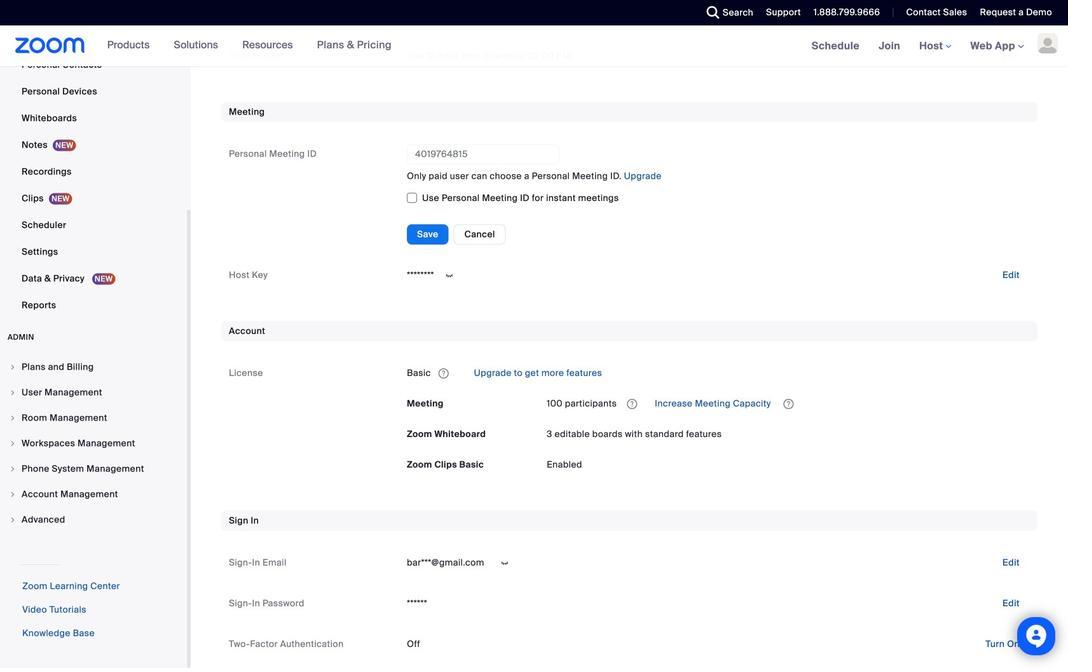 Task type: vqa. For each thing, say whether or not it's contained in the screenshot.
window new image at the bottom of the page
no



Task type: describe. For each thing, give the bounding box(es) containing it.
1 vertical spatial application
[[407, 363, 1031, 383]]

5 menu item from the top
[[0, 457, 187, 481]]

7 menu item from the top
[[0, 508, 187, 532]]

Personal Meeting ID text field
[[407, 144, 560, 165]]

personal menu menu
[[0, 0, 187, 319]]

2 vertical spatial application
[[547, 393, 1031, 414]]

admin menu menu
[[0, 355, 187, 533]]

6 menu item from the top
[[0, 482, 187, 506]]

1 right image from the top
[[9, 363, 17, 371]]

profile picture image
[[1038, 33, 1059, 53]]

2 right image from the top
[[9, 389, 17, 396]]

5 right image from the top
[[9, 516, 17, 524]]

2 right image from the top
[[9, 440, 17, 447]]

4 right image from the top
[[9, 491, 17, 498]]

product information navigation
[[98, 25, 401, 66]]



Task type: locate. For each thing, give the bounding box(es) containing it.
learn more about your license type image
[[438, 369, 450, 378]]

0 vertical spatial application
[[407, 144, 1031, 245]]

1 menu item from the top
[[0, 355, 187, 379]]

4 menu item from the top
[[0, 431, 187, 456]]

2 menu item from the top
[[0, 380, 187, 405]]

zoom logo image
[[15, 38, 85, 53]]

meetings navigation
[[803, 25, 1069, 67]]

3 right image from the top
[[9, 465, 17, 473]]

banner
[[0, 25, 1069, 67]]

show host key image
[[439, 270, 460, 281]]

right image
[[9, 414, 17, 422], [9, 440, 17, 447], [9, 465, 17, 473], [9, 491, 17, 498], [9, 516, 17, 524]]

1 vertical spatial right image
[[9, 389, 17, 396]]

3 menu item from the top
[[0, 406, 187, 430]]

1 right image from the top
[[9, 414, 17, 422]]

learn more about your meeting license image
[[624, 398, 641, 410]]

right image
[[9, 363, 17, 371], [9, 389, 17, 396]]

0 vertical spatial right image
[[9, 363, 17, 371]]

menu item
[[0, 355, 187, 379], [0, 380, 187, 405], [0, 406, 187, 430], [0, 431, 187, 456], [0, 457, 187, 481], [0, 482, 187, 506], [0, 508, 187, 532]]

application
[[407, 144, 1031, 245], [407, 363, 1031, 383], [547, 393, 1031, 414]]



